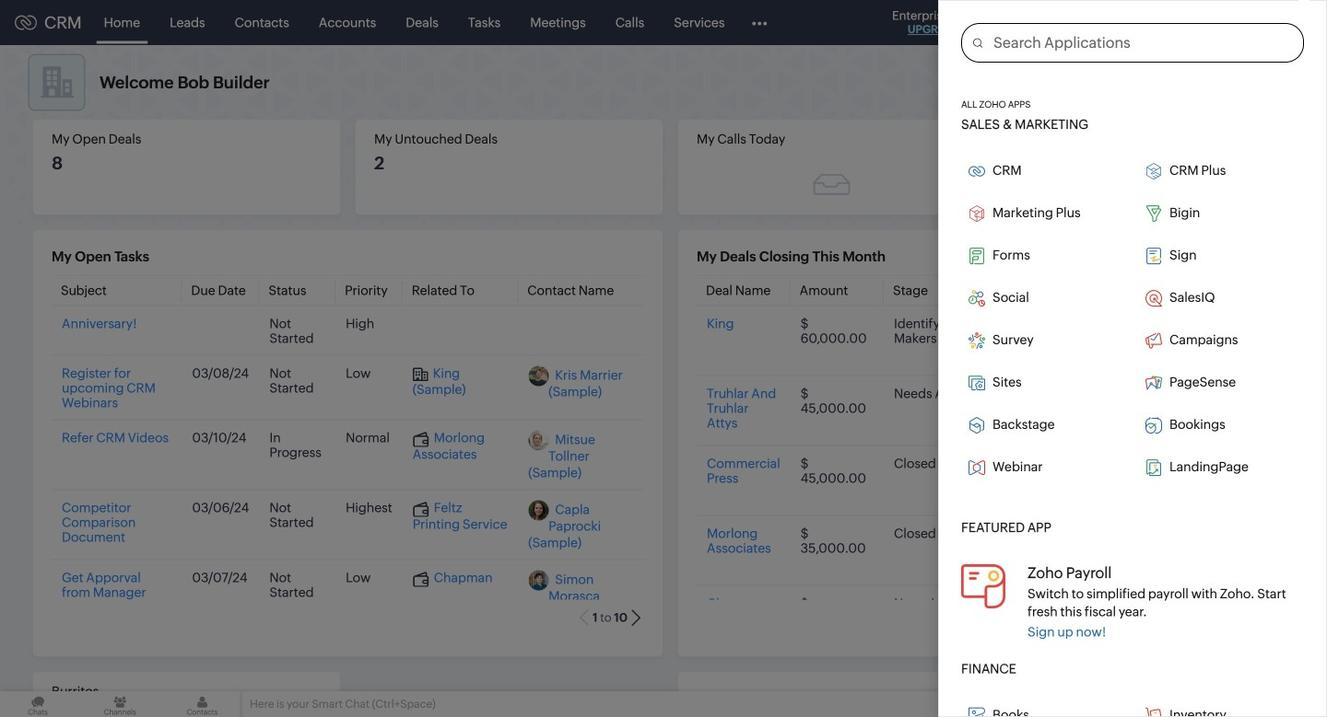 Task type: describe. For each thing, give the bounding box(es) containing it.
logo image
[[15, 15, 37, 30]]

calendar image
[[1132, 15, 1147, 30]]

profile image
[[1244, 8, 1274, 37]]

channels image
[[82, 692, 158, 718]]

Search Applications text field
[[982, 24, 1303, 62]]

search image
[[1059, 15, 1075, 30]]

zoho payroll image
[[961, 565, 1005, 609]]

chats image
[[0, 692, 76, 718]]

contacts image
[[164, 692, 240, 718]]



Task type: locate. For each thing, give the bounding box(es) containing it.
profile element
[[1233, 0, 1285, 45]]

signals image
[[1097, 15, 1110, 30]]

search element
[[1048, 0, 1086, 45]]

signals element
[[1086, 0, 1121, 45]]



Task type: vqa. For each thing, say whether or not it's contained in the screenshot.
"channels" Image
yes



